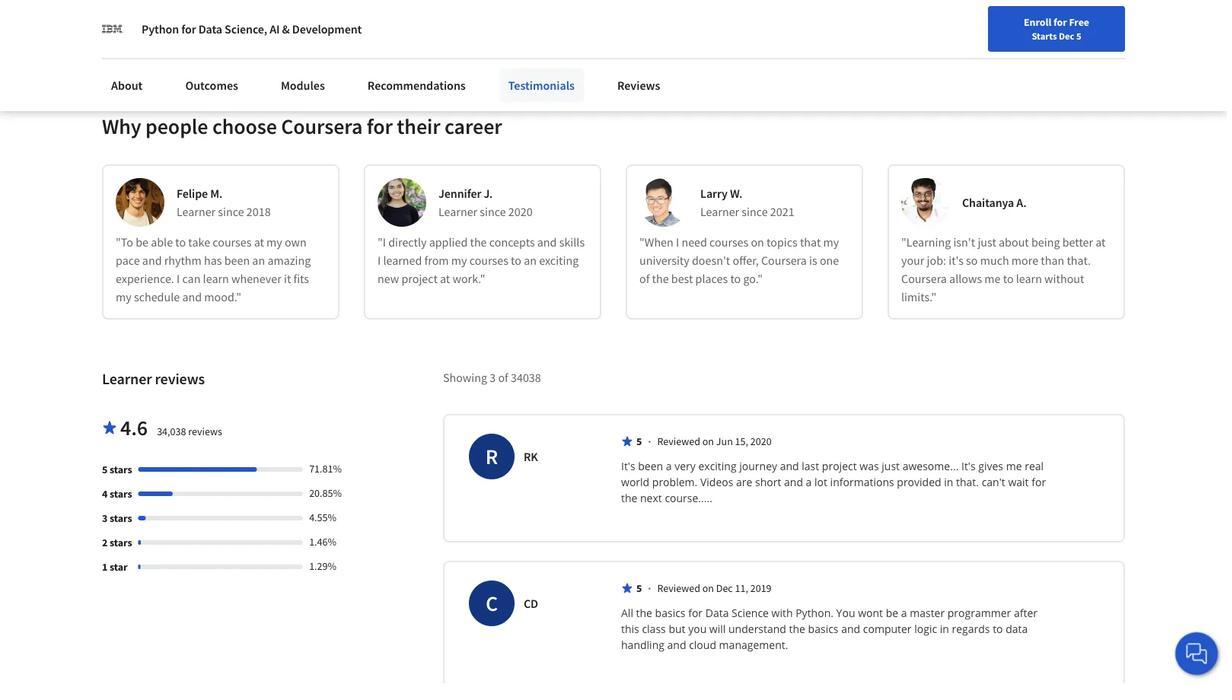 Task type: vqa. For each thing, say whether or not it's contained in the screenshot.
1st there from the bottom of the page
no



Task type: locate. For each thing, give the bounding box(es) containing it.
learner down larry
[[700, 204, 739, 220]]

larry w. learner since 2021
[[700, 186, 794, 220]]

since down w.
[[742, 204, 768, 220]]

0 horizontal spatial since
[[218, 204, 244, 220]]

1 horizontal spatial at
[[440, 271, 450, 286]]

1 vertical spatial 2020
[[750, 435, 772, 449]]

15,
[[735, 435, 748, 449]]

project up 'lot'
[[822, 459, 857, 474]]

about link
[[102, 69, 152, 102]]

of inside "when i need courses on topics that my university doesn't offer, coursera is one of the best places to go."
[[639, 271, 650, 286]]

the right applied in the top of the page
[[470, 235, 487, 250]]

on inside "when i need courses on topics that my university doesn't offer, coursera is one of the best places to go."
[[751, 235, 764, 250]]

for right python
[[181, 21, 196, 37]]

basics down the python.
[[808, 622, 839, 637]]

and
[[537, 235, 557, 250], [142, 253, 162, 268], [182, 290, 202, 305], [780, 459, 799, 474], [784, 475, 803, 490], [841, 622, 860, 637], [667, 638, 686, 653]]

0 vertical spatial be
[[136, 235, 148, 250]]

my up one
[[823, 235, 839, 250]]

just inside "learning isn't just about being better at your job: it's so much more than that. coursera allows me to learn without limits."
[[978, 235, 996, 250]]

1.46%
[[309, 535, 337, 549]]

isn't
[[953, 235, 975, 250]]

0 horizontal spatial coursera
[[281, 113, 363, 140]]

just right was
[[882, 459, 900, 474]]

2 vertical spatial coursera
[[901, 271, 947, 286]]

learner inside felipe m. learner since 2018
[[177, 204, 216, 220]]

the down with
[[789, 622, 805, 637]]

0 vertical spatial 2020
[[508, 204, 533, 220]]

0 vertical spatial project
[[402, 271, 438, 286]]

0 horizontal spatial learn
[[203, 271, 229, 286]]

awesome...
[[903, 459, 959, 474]]

videos
[[700, 475, 733, 490]]

0 horizontal spatial it's
[[621, 459, 635, 474]]

1 since from the left
[[218, 204, 244, 220]]

i left need
[[676, 235, 679, 250]]

0 vertical spatial data
[[198, 21, 222, 37]]

cloud
[[689, 638, 716, 653]]

more
[[150, 19, 174, 33], [1012, 253, 1038, 268]]

c
[[486, 591, 498, 617]]

star
[[110, 561, 128, 574]]

0 vertical spatial i
[[676, 235, 679, 250]]

3 down 4
[[102, 512, 108, 526]]

provided
[[897, 475, 941, 490]]

data
[[198, 21, 222, 37], [705, 606, 729, 621]]

dec
[[1059, 30, 1074, 42], [716, 582, 733, 596]]

3 stars from the top
[[110, 512, 132, 526]]

learner down the felipe
[[177, 204, 216, 220]]

at inside "learning isn't just about being better at your job: it's so much more than that. coursera allows me to learn without limits."
[[1096, 235, 1106, 250]]

learner
[[177, 204, 216, 220], [438, 204, 477, 220], [700, 204, 739, 220], [102, 370, 152, 389]]

fits
[[293, 271, 309, 286]]

for up you
[[688, 606, 703, 621]]

3 right showing
[[490, 370, 496, 385]]

2 vertical spatial a
[[901, 606, 907, 621]]

learn down has
[[203, 271, 229, 286]]

0 horizontal spatial that.
[[956, 475, 979, 490]]

1 vertical spatial dec
[[716, 582, 733, 596]]

me down the much
[[985, 271, 1001, 286]]

1 vertical spatial i
[[378, 253, 381, 268]]

1 horizontal spatial coursera
[[761, 253, 807, 268]]

stars right 2
[[110, 536, 132, 550]]

that. inside it's been a very exciting journey and last project was just awesome... it's gives me real world problem. videos are short and a lot informations provided in that. can't wait for the next course.....
[[956, 475, 979, 490]]

at inside "to be able to take courses at my own pace and rhythm has been an amazing experience. i can learn whenever it fits my schedule and mood."
[[254, 235, 264, 250]]

1 horizontal spatial learn
[[1016, 271, 1042, 286]]

more inside "learning isn't just about being better at your job: it's so much more than that. coursera allows me to learn without limits."
[[1012, 253, 1038, 268]]

learner down jennifer
[[438, 204, 477, 220]]

2 it's from the left
[[961, 459, 976, 474]]

since inside felipe m. learner since 2018
[[218, 204, 244, 220]]

to inside "to be able to take courses at my own pace and rhythm has been an amazing experience. i can learn whenever it fits my schedule and mood."
[[175, 235, 186, 250]]

1 vertical spatial that.
[[956, 475, 979, 490]]

without
[[1045, 271, 1084, 286]]

python
[[142, 21, 179, 37]]

1 horizontal spatial been
[[638, 459, 663, 474]]

course.....
[[665, 491, 713, 506]]

learner inside larry w. learner since 2021
[[700, 204, 739, 220]]

0 vertical spatial exciting
[[539, 253, 579, 268]]

project down learned at left top
[[402, 271, 438, 286]]

coursera down modules link
[[281, 113, 363, 140]]

0 vertical spatial been
[[224, 253, 250, 268]]

3 since from the left
[[742, 204, 768, 220]]

1 it's from the left
[[621, 459, 635, 474]]

that. left can't
[[956, 475, 979, 490]]

None search field
[[217, 10, 582, 40]]

reviews right 34,038
[[188, 425, 222, 439]]

chaitanya a.
[[962, 195, 1027, 210]]

to inside "learning isn't just about being better at your job: it's so much more than that. coursera allows me to learn without limits."
[[1003, 271, 1014, 286]]

places
[[695, 271, 728, 286]]

stars up "4 stars"
[[110, 463, 132, 477]]

0 vertical spatial 3
[[490, 370, 496, 385]]

skills
[[559, 235, 585, 250]]

dec left 11,
[[716, 582, 733, 596]]

to down the much
[[1003, 271, 1014, 286]]

to inside "when i need courses on topics that my university doesn't offer, coursera is one of the best places to go."
[[730, 271, 741, 286]]

2019
[[750, 582, 772, 596]]

i inside "i directly applied the concepts and skills i learned from my courses to an exciting new project at work."
[[378, 253, 381, 268]]

0 horizontal spatial courses
[[213, 235, 252, 250]]

starts
[[1032, 30, 1057, 42]]

for inside it's been a very exciting journey and last project was just awesome... it's gives me real world problem. videos are short and a lot informations provided in that. can't wait for the next course.....
[[1032, 475, 1046, 490]]

0 horizontal spatial 3
[[102, 512, 108, 526]]

2020 inside jennifer j. learner since 2020
[[508, 204, 533, 220]]

be up the computer
[[886, 606, 898, 621]]

about
[[999, 235, 1029, 250]]

mood."
[[204, 290, 241, 305]]

at right better at the right top
[[1096, 235, 1106, 250]]

to left go."
[[730, 271, 741, 286]]

0 vertical spatial dec
[[1059, 30, 1074, 42]]

0 horizontal spatial 2020
[[508, 204, 533, 220]]

outcomes
[[185, 78, 238, 93]]

0 vertical spatial more
[[150, 19, 174, 33]]

2 horizontal spatial i
[[676, 235, 679, 250]]

a left very
[[666, 459, 672, 474]]

1 horizontal spatial 2020
[[750, 435, 772, 449]]

1 vertical spatial project
[[822, 459, 857, 474]]

rk
[[524, 449, 538, 465]]

1 vertical spatial be
[[886, 606, 898, 621]]

1 vertical spatial of
[[498, 370, 508, 385]]

since down j.
[[480, 204, 506, 220]]

exciting
[[539, 253, 579, 268], [698, 459, 737, 474]]

since for m.
[[218, 204, 244, 220]]

be inside "to be able to take courses at my own pace and rhythm has been an amazing experience. i can learn whenever it fits my schedule and mood."
[[136, 235, 148, 250]]

be right "to
[[136, 235, 148, 250]]

at inside "i directly applied the concepts and skills i learned from my courses to an exciting new project at work."
[[440, 271, 450, 286]]

more down about
[[1012, 253, 1038, 268]]

me up wait
[[1006, 459, 1022, 474]]

stars for 3 stars
[[110, 512, 132, 526]]

of left 34038
[[498, 370, 508, 385]]

0 horizontal spatial i
[[177, 271, 180, 286]]

for
[[1054, 15, 1067, 29], [181, 21, 196, 37], [367, 113, 393, 140], [1032, 475, 1046, 490], [688, 606, 703, 621]]

my
[[267, 235, 282, 250], [823, 235, 839, 250], [451, 253, 467, 268], [116, 290, 132, 305]]

1 vertical spatial on
[[702, 435, 714, 449]]

courses up work."
[[469, 253, 508, 268]]

1 horizontal spatial that.
[[1067, 253, 1091, 268]]

1 horizontal spatial courses
[[469, 253, 508, 268]]

so
[[966, 253, 978, 268]]

courses up has
[[213, 235, 252, 250]]

project inside "i directly applied the concepts and skills i learned from my courses to an exciting new project at work."
[[402, 271, 438, 286]]

in inside all the basics for data science with python. you wont be a master programmer after this class but you will understand the basics and computer logic in regards to data handling and cloud management.
[[940, 622, 949, 637]]

1 vertical spatial coursera
[[761, 253, 807, 268]]

learn for more
[[1016, 271, 1042, 286]]

for left free
[[1054, 15, 1067, 29]]

0 horizontal spatial more
[[150, 19, 174, 33]]

just up the much
[[978, 235, 996, 250]]

that. inside "learning isn't just about being better at your job: it's so much more than that. coursera allows me to learn without limits."
[[1067, 253, 1091, 268]]

in for r
[[944, 475, 953, 490]]

at for courses
[[254, 235, 264, 250]]

1 horizontal spatial an
[[524, 253, 537, 268]]

i
[[676, 235, 679, 250], [378, 253, 381, 268], [177, 271, 180, 286]]

1 reviewed from the top
[[657, 435, 700, 449]]

the down university
[[652, 271, 669, 286]]

0 vertical spatial reviews
[[155, 370, 205, 389]]

2 learn from the left
[[1016, 271, 1042, 286]]

1 vertical spatial just
[[882, 459, 900, 474]]

a.
[[1017, 195, 1027, 210]]

0 vertical spatial reviewed
[[657, 435, 700, 449]]

1 horizontal spatial exciting
[[698, 459, 737, 474]]

0 vertical spatial in
[[944, 475, 953, 490]]

gives
[[978, 459, 1003, 474]]

my left the own at the left of page
[[267, 235, 282, 250]]

than
[[1041, 253, 1064, 268]]

0 horizontal spatial an
[[252, 253, 265, 268]]

m.
[[210, 186, 223, 201]]

science,
[[225, 21, 267, 37]]

learn inside "to be able to take courses at my own pace and rhythm has been an amazing experience. i can learn whenever it fits my schedule and mood."
[[203, 271, 229, 286]]

1 vertical spatial been
[[638, 459, 663, 474]]

coursera up "limits.""
[[901, 271, 947, 286]]

0 horizontal spatial me
[[985, 271, 1001, 286]]

since inside larry w. learner since 2021
[[742, 204, 768, 220]]

stars up 2 stars
[[110, 512, 132, 526]]

more inside button
[[150, 19, 174, 33]]

"to be able to take courses at my own pace and rhythm has been an amazing experience. i can learn whenever it fits my schedule and mood."
[[116, 235, 311, 305]]

why people choose coursera for their career
[[102, 113, 502, 140]]

a up the computer
[[901, 606, 907, 621]]

2020 up concepts at the left
[[508, 204, 533, 220]]

my up work."
[[451, 253, 467, 268]]

0 horizontal spatial data
[[198, 21, 222, 37]]

in right the logic at the bottom of the page
[[940, 622, 949, 637]]

the
[[470, 235, 487, 250], [652, 271, 669, 286], [621, 491, 637, 506], [636, 606, 652, 621], [789, 622, 805, 637]]

data inside all the basics for data science with python. you wont be a master programmer after this class but you will understand the basics and computer logic in regards to data handling and cloud management.
[[705, 606, 729, 621]]

on left 'jun'
[[702, 435, 714, 449]]

a left 'lot'
[[806, 475, 812, 490]]

1 vertical spatial data
[[705, 606, 729, 621]]

1 horizontal spatial since
[[480, 204, 506, 220]]

2 an from the left
[[524, 253, 537, 268]]

2 vertical spatial on
[[702, 582, 714, 596]]

0 vertical spatial just
[[978, 235, 996, 250]]

1 horizontal spatial it's
[[961, 459, 976, 474]]

1 horizontal spatial just
[[978, 235, 996, 250]]

i inside "to be able to take courses at my own pace and rhythm has been an amazing experience. i can learn whenever it fits my schedule and mood."
[[177, 271, 180, 286]]

to left data
[[993, 622, 1003, 637]]

on left 11,
[[702, 582, 714, 596]]

to up rhythm in the top left of the page
[[175, 235, 186, 250]]

0 vertical spatial coursera
[[281, 113, 363, 140]]

1 horizontal spatial of
[[639, 271, 650, 286]]

collection element
[[93, 0, 1134, 64]]

1 horizontal spatial project
[[822, 459, 857, 474]]

0 vertical spatial that.
[[1067, 253, 1091, 268]]

since inside jennifer j. learner since 2020
[[480, 204, 506, 220]]

your
[[901, 253, 924, 268]]

at down 2018
[[254, 235, 264, 250]]

being
[[1031, 235, 1060, 250]]

1 vertical spatial exciting
[[698, 459, 737, 474]]

11,
[[735, 582, 748, 596]]

on for c
[[702, 582, 714, 596]]

learn down 'than'
[[1016, 271, 1042, 286]]

&
[[282, 21, 290, 37]]

to down concepts at the left
[[511, 253, 521, 268]]

2 horizontal spatial at
[[1096, 235, 1106, 250]]

of down university
[[639, 271, 650, 286]]

exciting up the videos
[[698, 459, 737, 474]]

courses up offer,
[[710, 235, 749, 250]]

are
[[736, 475, 752, 490]]

and down you
[[841, 622, 860, 637]]

stars for 4 stars
[[110, 487, 132, 501]]

34,038
[[157, 425, 186, 439]]

1 stars from the top
[[110, 463, 132, 477]]

can
[[182, 271, 201, 286]]

reviewed on dec 11, 2019
[[657, 582, 772, 596]]

2 horizontal spatial since
[[742, 204, 768, 220]]

0 horizontal spatial be
[[136, 235, 148, 250]]

to
[[175, 235, 186, 250], [511, 253, 521, 268], [730, 271, 741, 286], [1003, 271, 1014, 286], [993, 622, 1003, 637]]

2020 right 15,
[[750, 435, 772, 449]]

2 horizontal spatial courses
[[710, 235, 749, 250]]

in down awesome...
[[944, 475, 953, 490]]

it's left gives
[[961, 459, 976, 474]]

in inside it's been a very exciting journey and last project was just awesome... it's gives me real world problem. videos are short and a lot informations provided in that. can't wait for the next course.....
[[944, 475, 953, 490]]

job:
[[927, 253, 946, 268]]

1 learn from the left
[[203, 271, 229, 286]]

5 inside enroll for free starts dec 5
[[1076, 30, 1081, 42]]

learned
[[383, 253, 422, 268]]

1 star
[[102, 561, 128, 574]]

it's been a very exciting journey and last project was just awesome... it's gives me real world problem. videos are short and a lot informations provided in that. can't wait for the next course.....
[[621, 459, 1049, 506]]

r
[[486, 444, 498, 470]]

learner inside jennifer j. learner since 2020
[[438, 204, 477, 220]]

stars
[[110, 463, 132, 477], [110, 487, 132, 501], [110, 512, 132, 526], [110, 536, 132, 550]]

just
[[978, 235, 996, 250], [882, 459, 900, 474]]

programmer
[[948, 606, 1011, 621]]

0 vertical spatial a
[[666, 459, 672, 474]]

an up whenever
[[252, 253, 265, 268]]

the down world
[[621, 491, 637, 506]]

"learning isn't just about being better at your job: it's so much more than that. coursera allows me to learn without limits."
[[901, 235, 1106, 305]]

reviews up 34,038
[[155, 370, 205, 389]]

show 6 more
[[114, 19, 174, 33]]

0 vertical spatial me
[[985, 271, 1001, 286]]

2 since from the left
[[480, 204, 506, 220]]

stars for 2 stars
[[110, 536, 132, 550]]

exciting inside "i directly applied the concepts and skills i learned from my courses to an exciting new project at work."
[[539, 253, 579, 268]]

2020 for jennifer j. learner since 2020
[[508, 204, 533, 220]]

0 horizontal spatial at
[[254, 235, 264, 250]]

0 horizontal spatial exciting
[[539, 253, 579, 268]]

about
[[111, 78, 143, 93]]

learner up 4.6
[[102, 370, 152, 389]]

since down m.
[[218, 204, 244, 220]]

my inside "when i need courses on topics that my university doesn't offer, coursera is one of the best places to go."
[[823, 235, 839, 250]]

outcomes link
[[176, 69, 247, 102]]

0 horizontal spatial dec
[[716, 582, 733, 596]]

project
[[402, 271, 438, 286], [822, 459, 857, 474]]

1 horizontal spatial be
[[886, 606, 898, 621]]

been inside "to be able to take courses at my own pace and rhythm has been an amazing experience. i can learn whenever it fits my schedule and mood."
[[224, 253, 250, 268]]

1 horizontal spatial data
[[705, 606, 729, 621]]

an down concepts at the left
[[524, 253, 537, 268]]

0 horizontal spatial project
[[402, 271, 438, 286]]

1 vertical spatial 3
[[102, 512, 108, 526]]

5 down free
[[1076, 30, 1081, 42]]

1 vertical spatial reviewed
[[657, 582, 700, 596]]

1 horizontal spatial me
[[1006, 459, 1022, 474]]

at for better
[[1096, 235, 1106, 250]]

2 vertical spatial i
[[177, 271, 180, 286]]

1 horizontal spatial dec
[[1059, 30, 1074, 42]]

stars right 4
[[110, 487, 132, 501]]

learn inside "learning isn't just about being better at your job: it's so much more than that. coursera allows me to learn without limits."
[[1016, 271, 1042, 286]]

at down the from
[[440, 271, 450, 286]]

to inside "i directly applied the concepts and skills i learned from my courses to an exciting new project at work."
[[511, 253, 521, 268]]

topics
[[767, 235, 798, 250]]

computer
[[863, 622, 912, 637]]

that. down better at the right top
[[1067, 253, 1091, 268]]

reviews for learner reviews
[[155, 370, 205, 389]]

2 stars from the top
[[110, 487, 132, 501]]

it's up world
[[621, 459, 635, 474]]

coursera down topics
[[761, 253, 807, 268]]

1 horizontal spatial more
[[1012, 253, 1038, 268]]

be inside all the basics for data science with python. you wont be a master programmer after this class but you will understand the basics and computer logic in regards to data handling and cloud management.
[[886, 606, 898, 621]]

data left "science,"
[[198, 21, 222, 37]]

exciting down skills
[[539, 253, 579, 268]]

been up world
[[638, 459, 663, 474]]

1 vertical spatial me
[[1006, 459, 1022, 474]]

1 vertical spatial in
[[940, 622, 949, 637]]

data up will
[[705, 606, 729, 621]]

2 horizontal spatial a
[[901, 606, 907, 621]]

0 horizontal spatial been
[[224, 253, 250, 268]]

dec down free
[[1059, 30, 1074, 42]]

0 vertical spatial of
[[639, 271, 650, 286]]

0 horizontal spatial just
[[882, 459, 900, 474]]

i left can at top
[[177, 271, 180, 286]]

1 vertical spatial reviews
[[188, 425, 222, 439]]

on up offer,
[[751, 235, 764, 250]]

4 stars from the top
[[110, 536, 132, 550]]

coursera image
[[18, 12, 115, 37]]

1 horizontal spatial i
[[378, 253, 381, 268]]

learner for felipe
[[177, 204, 216, 220]]

been right has
[[224, 253, 250, 268]]

reviewed up very
[[657, 435, 700, 449]]

1 horizontal spatial basics
[[808, 622, 839, 637]]

for down real
[[1032, 475, 1046, 490]]

2 horizontal spatial coursera
[[901, 271, 947, 286]]

courses inside "to be able to take courses at my own pace and rhythm has been an amazing experience. i can learn whenever it fits my schedule and mood."
[[213, 235, 252, 250]]

2 reviewed from the top
[[657, 582, 700, 596]]

and left skills
[[537, 235, 557, 250]]

reviewed up 'but'
[[657, 582, 700, 596]]

"learning
[[901, 235, 951, 250]]

the right all
[[636, 606, 652, 621]]

1 an from the left
[[252, 253, 265, 268]]

1 horizontal spatial a
[[806, 475, 812, 490]]

0 horizontal spatial basics
[[655, 606, 686, 621]]

wait
[[1008, 475, 1029, 490]]

34,038 reviews
[[157, 425, 222, 439]]

basics up 'but'
[[655, 606, 686, 621]]

more right 6
[[150, 19, 174, 33]]

1 vertical spatial more
[[1012, 253, 1038, 268]]

0 vertical spatial on
[[751, 235, 764, 250]]

0 horizontal spatial of
[[498, 370, 508, 385]]

i down ""i"
[[378, 253, 381, 268]]

recommendations link
[[358, 69, 475, 102]]



Task type: describe. For each thing, give the bounding box(es) containing it.
showing 3 of 34038
[[443, 370, 541, 385]]

you
[[688, 622, 707, 637]]

jennifer j. learner since 2020
[[438, 186, 533, 220]]

journey
[[739, 459, 777, 474]]

show 6 more button
[[102, 12, 186, 40]]

20.85%
[[309, 487, 342, 500]]

6
[[142, 19, 148, 33]]

5 up world
[[636, 435, 642, 449]]

one
[[820, 253, 839, 268]]

1 vertical spatial basics
[[808, 622, 839, 637]]

you
[[836, 606, 855, 621]]

2021
[[770, 204, 794, 220]]

amazing
[[267, 253, 311, 268]]

experience.
[[116, 271, 174, 286]]

regards
[[952, 622, 990, 637]]

5 up 4
[[102, 463, 108, 477]]

"when
[[639, 235, 674, 250]]

project inside it's been a very exciting journey and last project was just awesome... it's gives me real world problem. videos are short and a lot informations provided in that. can't wait for the next course.....
[[822, 459, 857, 474]]

university
[[639, 253, 690, 268]]

0 horizontal spatial a
[[666, 459, 672, 474]]

will
[[709, 622, 726, 637]]

it
[[284, 271, 291, 286]]

and down can at top
[[182, 290, 202, 305]]

from
[[424, 253, 449, 268]]

dec inside enroll for free starts dec 5
[[1059, 30, 1074, 42]]

stars for 5 stars
[[110, 463, 132, 477]]

felipe
[[177, 186, 208, 201]]

people
[[145, 113, 208, 140]]

class
[[642, 622, 666, 637]]

understand
[[729, 622, 786, 637]]

modules
[[281, 78, 325, 93]]

testimonials link
[[499, 69, 584, 102]]

show
[[114, 19, 140, 33]]

a inside all the basics for data science with python. you wont be a master programmer after this class but you will understand the basics and computer logic in regards to data handling and cloud management.
[[901, 606, 907, 621]]

4 stars
[[102, 487, 132, 501]]

the inside "when i need courses on topics that my university doesn't offer, coursera is one of the best places to go."
[[652, 271, 669, 286]]

choose
[[212, 113, 277, 140]]

an inside "to be able to take courses at my own pace and rhythm has been an amazing experience. i can learn whenever it fits my schedule and mood."
[[252, 253, 265, 268]]

2018
[[247, 204, 271, 220]]

"to
[[116, 235, 133, 250]]

applied
[[429, 235, 468, 250]]

show notifications image
[[1022, 19, 1040, 37]]

"when i need courses on topics that my university doesn't offer, coursera is one of the best places to go."
[[639, 235, 839, 286]]

larry
[[700, 186, 728, 201]]

science
[[732, 606, 769, 621]]

courses inside "when i need courses on topics that my university doesn't offer, coursera is one of the best places to go."
[[710, 235, 749, 250]]

in for c
[[940, 622, 949, 637]]

for inside all the basics for data science with python. you wont be a master programmer after this class but you will understand the basics and computer logic in regards to data handling and cloud management.
[[688, 606, 703, 621]]

the inside "i directly applied the concepts and skills i learned from my courses to an exciting new project at work."
[[470, 235, 487, 250]]

new
[[378, 271, 399, 286]]

3 stars
[[102, 512, 132, 526]]

for left their at the top
[[367, 113, 393, 140]]

reviewed for c
[[657, 582, 700, 596]]

on for r
[[702, 435, 714, 449]]

very
[[675, 459, 696, 474]]

i inside "when i need courses on topics that my university doesn't offer, coursera is one of the best places to go."
[[676, 235, 679, 250]]

my down experience. on the left top of the page
[[116, 290, 132, 305]]

been inside it's been a very exciting journey and last project was just awesome... it's gives me real world problem. videos are short and a lot informations provided in that. can't wait for the next course.....
[[638, 459, 663, 474]]

and down last
[[784, 475, 803, 490]]

wont
[[858, 606, 883, 621]]

since for j.
[[480, 204, 506, 220]]

development
[[292, 21, 362, 37]]

limits."
[[901, 290, 937, 305]]

all
[[621, 606, 633, 621]]

an inside "i directly applied the concepts and skills i learned from my courses to an exciting new project at work."
[[524, 253, 537, 268]]

and left last
[[780, 459, 799, 474]]

learner for jennifer
[[438, 204, 477, 220]]

courses inside "i directly applied the concepts and skills i learned from my courses to an exciting new project at work."
[[469, 253, 508, 268]]

1.29%
[[309, 560, 337, 573]]

4.6
[[120, 415, 148, 441]]

learner reviews
[[102, 370, 205, 389]]

last
[[802, 459, 819, 474]]

for inside enroll for free starts dec 5
[[1054, 15, 1067, 29]]

j.
[[484, 186, 493, 201]]

this
[[621, 622, 639, 637]]

is
[[809, 253, 817, 268]]

best
[[671, 271, 693, 286]]

me inside "learning isn't just about being better at your job: it's so much more than that. coursera allows me to learn without limits."
[[985, 271, 1001, 286]]

take
[[188, 235, 210, 250]]

logic
[[914, 622, 937, 637]]

0 vertical spatial basics
[[655, 606, 686, 621]]

coursera inside "when i need courses on topics that my university doesn't offer, coursera is one of the best places to go."
[[761, 253, 807, 268]]

problem.
[[652, 475, 698, 490]]

python for data science, ai & development
[[142, 21, 362, 37]]

and down 'but'
[[667, 638, 686, 653]]

exciting inside it's been a very exciting journey and last project was just awesome... it's gives me real world problem. videos are short and a lot informations provided in that. can't wait for the next course.....
[[698, 459, 737, 474]]

short
[[755, 475, 781, 490]]

"i directly applied the concepts and skills i learned from my courses to an exciting new project at work."
[[378, 235, 585, 286]]

much
[[980, 253, 1009, 268]]

world
[[621, 475, 650, 490]]

all the basics for data science with python. you wont be a master programmer after this class but you will understand the basics and computer logic in regards to data handling and cloud management.
[[621, 606, 1040, 653]]

better
[[1062, 235, 1093, 250]]

1 horizontal spatial 3
[[490, 370, 496, 385]]

next
[[640, 491, 662, 506]]

schedule
[[134, 290, 180, 305]]

has
[[204, 253, 222, 268]]

me inside it's been a very exciting journey and last project was just awesome... it's gives me real world problem. videos are short and a lot informations provided in that. can't wait for the next course.....
[[1006, 459, 1022, 474]]

learn for has
[[203, 271, 229, 286]]

1 vertical spatial a
[[806, 475, 812, 490]]

2020 for reviewed on jun 15, 2020
[[750, 435, 772, 449]]

just inside it's been a very exciting journey and last project was just awesome... it's gives me real world problem. videos are short and a lot informations provided in that. can't wait for the next course.....
[[882, 459, 900, 474]]

handling
[[621, 638, 665, 653]]

5 up this
[[636, 582, 642, 596]]

reviews
[[617, 78, 660, 93]]

but
[[669, 622, 686, 637]]

was
[[860, 459, 879, 474]]

34038
[[511, 370, 541, 385]]

reviewed for r
[[657, 435, 700, 449]]

since for w.
[[742, 204, 768, 220]]

w.
[[730, 186, 743, 201]]

4
[[102, 487, 108, 501]]

python.
[[796, 606, 834, 621]]

learner for larry
[[700, 204, 739, 220]]

lot
[[815, 475, 827, 490]]

2
[[102, 536, 108, 550]]

and inside "i directly applied the concepts and skills i learned from my courses to an exciting new project at work."
[[537, 235, 557, 250]]

master
[[910, 606, 945, 621]]

reviews for 34,038 reviews
[[188, 425, 222, 439]]

showing
[[443, 370, 487, 385]]

chaitanya
[[962, 195, 1014, 210]]

rhythm
[[164, 253, 202, 268]]

and up experience. on the left top of the page
[[142, 253, 162, 268]]

data
[[1006, 622, 1028, 637]]

my inside "i directly applied the concepts and skills i learned from my courses to an exciting new project at work."
[[451, 253, 467, 268]]

ibm image
[[102, 18, 123, 40]]

71.81%
[[309, 462, 342, 476]]

work."
[[453, 271, 485, 286]]

the inside it's been a very exciting journey and last project was just awesome... it's gives me real world problem. videos are short and a lot informations provided in that. can't wait for the next course.....
[[621, 491, 637, 506]]

to inside all the basics for data science with python. you wont be a master programmer after this class but you will understand the basics and computer logic in regards to data handling and cloud management.
[[993, 622, 1003, 637]]

coursera inside "learning isn't just about being better at your job: it's so much more than that. coursera allows me to learn without limits."
[[901, 271, 947, 286]]

1
[[102, 561, 108, 574]]

chat with us image
[[1185, 642, 1209, 666]]



